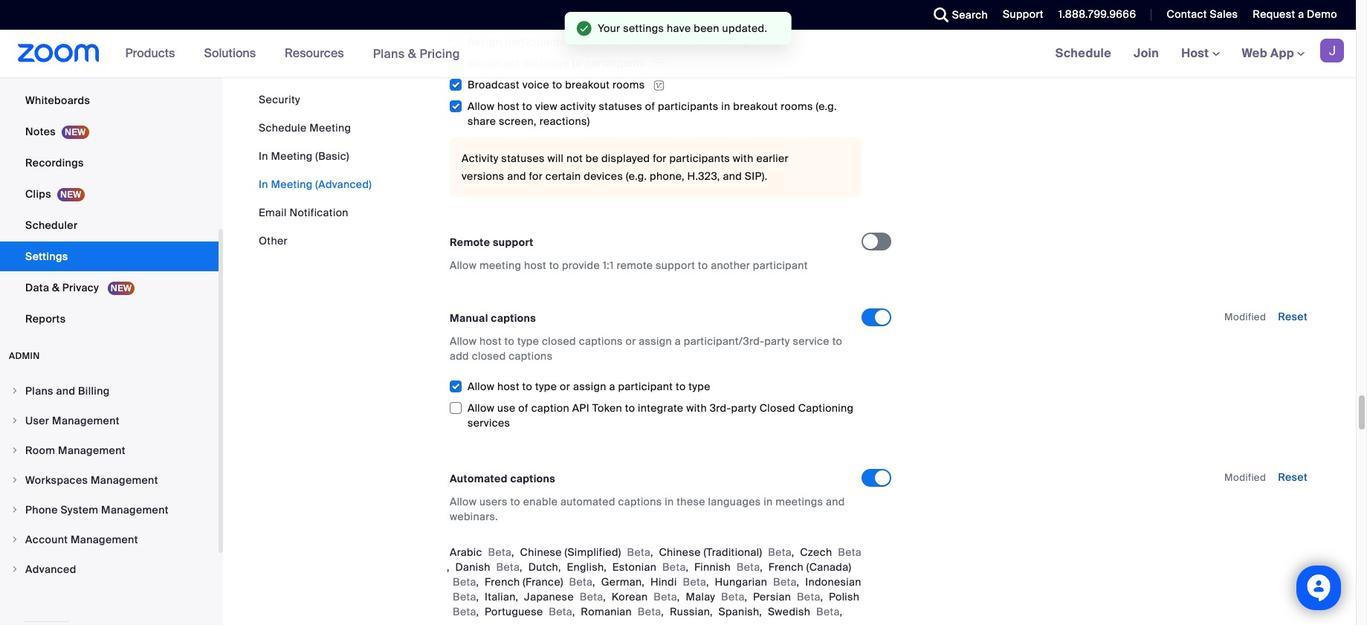 Task type: locate. For each thing, give the bounding box(es) containing it.
broadcast
[[468, 57, 520, 70], [468, 78, 520, 92]]

1 horizontal spatial assign
[[639, 335, 672, 348]]

in meeting (advanced) link
[[259, 178, 372, 191]]

participant up "integrate" at the left bottom of the page
[[618, 380, 673, 393]]

chinese up the hindi
[[659, 546, 701, 559]]

message
[[523, 57, 569, 70]]

host down manual captions
[[480, 335, 502, 348]]

with inside allow use of caption api token to integrate with 3rd-party closed captioning services
[[686, 402, 707, 415]]

in left these
[[665, 495, 674, 509]]

assign
[[639, 335, 672, 348], [573, 380, 607, 393]]

right image
[[10, 446, 19, 455], [10, 565, 19, 574]]

in for in meeting (basic)
[[259, 149, 268, 163]]

captions down manual captions
[[509, 350, 553, 363]]

participant right another
[[753, 259, 808, 272]]

broadcast voice to breakout rooms
[[468, 78, 645, 92]]

to down manual captions
[[505, 335, 515, 348]]

0 horizontal spatial in
[[665, 495, 674, 509]]

admin
[[9, 350, 40, 362]]

to right users
[[510, 495, 521, 509]]

search button
[[923, 0, 992, 30]]

or up caption
[[560, 380, 570, 393]]

1 vertical spatial breakout
[[565, 78, 610, 92]]

phone system management menu item
[[0, 496, 219, 524]]

these
[[677, 495, 705, 509]]

1 horizontal spatial plans
[[373, 46, 405, 61]]

1 vertical spatial with
[[686, 402, 707, 415]]

allow meeting host to provide 1:1 remote support to another participant
[[450, 259, 808, 272]]

phone
[[25, 503, 58, 517]]

schedule down 1.888.799.9666
[[1056, 45, 1112, 61]]

with left 3rd-
[[686, 402, 707, 415]]

languages
[[708, 495, 761, 509]]

type inside 'allow host to type closed captions or assign a participant/3rd-party service to add closed captions'
[[517, 335, 539, 348]]

1 horizontal spatial or
[[626, 335, 636, 348]]

0 vertical spatial or
[[626, 335, 636, 348]]

side navigation navigation
[[0, 0, 223, 625]]

and left billing
[[56, 384, 75, 398]]

2 reset from the top
[[1278, 471, 1308, 484]]

plans inside product information navigation
[[373, 46, 405, 61]]

in meeting (advanced)
[[259, 178, 372, 191]]

user
[[25, 414, 49, 428]]

management up workspaces management
[[58, 444, 126, 457]]

and right versions
[[507, 170, 526, 183]]

meeting up (basic)
[[309, 121, 351, 135]]

2 vertical spatial meeting
[[271, 178, 313, 191]]

join
[[1134, 45, 1159, 61]]

(e.g. inside activity statuses will not be displayed for participants with earlier versions and for certain devices (e.g. phone, h.323, and sip).
[[626, 170, 647, 183]]

french up persian
[[769, 561, 804, 574]]

0 horizontal spatial assign
[[573, 380, 607, 393]]

in down scheduling
[[722, 100, 731, 113]]

1 vertical spatial for
[[529, 170, 543, 183]]

1 vertical spatial modified
[[1225, 472, 1266, 484]]

1.888.799.9666 button up join
[[1048, 0, 1140, 30]]

participants up the your
[[586, 5, 647, 18]]

view
[[535, 100, 558, 113]]

in for in meeting (advanced)
[[259, 178, 268, 191]]

broadcast inside application
[[468, 78, 520, 92]]

scheduler
[[25, 219, 78, 232]]

(basic)
[[316, 149, 349, 163]]

0 vertical spatial a
[[1298, 7, 1304, 21]]

right image inside account management menu item
[[10, 535, 19, 544]]

assign participants to breakout rooms when scheduling
[[468, 35, 749, 48]]

participants up "h.323,"
[[670, 152, 730, 165]]

0 vertical spatial statuses
[[599, 100, 642, 113]]

0 vertical spatial of
[[645, 100, 655, 113]]

1 vertical spatial statuses
[[501, 152, 545, 165]]

allow inside allow use of caption api token to integrate with 3rd-party closed captioning services
[[468, 402, 495, 415]]

type up caption
[[535, 380, 557, 393]]

banner containing products
[[0, 30, 1356, 78]]

to
[[505, 5, 515, 18], [568, 35, 578, 48], [572, 57, 582, 70], [552, 78, 562, 92], [522, 100, 533, 113], [549, 259, 559, 272], [698, 259, 708, 272], [505, 335, 515, 348], [833, 335, 843, 348], [522, 380, 533, 393], [676, 380, 686, 393], [625, 402, 635, 415], [510, 495, 521, 509]]

statuses down broadcast voice to breakout rooms application
[[599, 100, 642, 113]]

1.888.799.9666 button
[[1048, 0, 1140, 30], [1059, 7, 1136, 21]]

chinese
[[520, 546, 562, 559], [659, 546, 701, 559]]

host
[[480, 5, 502, 18], [497, 100, 520, 113], [524, 259, 546, 272], [480, 335, 502, 348], [497, 380, 520, 393]]

a
[[1298, 7, 1304, 21], [675, 335, 681, 348], [609, 380, 615, 393]]

phone system management
[[25, 503, 169, 517]]

breakout for voice
[[565, 78, 610, 92]]

search
[[952, 8, 988, 22]]

meeting up email notification link
[[271, 178, 313, 191]]

reset
[[1278, 310, 1308, 324], [1278, 471, 1308, 484]]

1 vertical spatial french
[[485, 576, 520, 589]]

schedule down security
[[259, 121, 307, 135]]

participants down support version for broadcast voice to breakout rooms icon
[[658, 100, 719, 113]]

1 horizontal spatial of
[[645, 100, 655, 113]]

participant/3rd-
[[684, 335, 765, 348]]

caption
[[531, 402, 570, 415]]

closed up allow host to type or assign a participant to type
[[542, 335, 576, 348]]

of down support version for broadcast voice to breakout rooms icon
[[645, 100, 655, 113]]

and left sip). at the right of page
[[723, 170, 742, 183]]

party left closed
[[731, 402, 757, 415]]

captions left these
[[618, 495, 662, 509]]

2 right image from the top
[[10, 416, 19, 425]]

0 vertical spatial reset button
[[1278, 310, 1308, 324]]

been
[[694, 22, 720, 35]]

right image left "advanced"
[[10, 565, 19, 574]]

finnish
[[694, 561, 731, 574]]

1 horizontal spatial participant
[[753, 259, 808, 272]]

statuses left will
[[501, 152, 545, 165]]

integrate
[[638, 402, 684, 415]]

4 right image from the top
[[10, 506, 19, 515]]

remote support
[[450, 236, 534, 249]]

automated
[[561, 495, 616, 509]]

3 right image from the top
[[10, 476, 19, 485]]

modified for allow host to type closed captions or assign a participant/3rd-party service to add closed captions
[[1225, 311, 1266, 324]]

right image inside workspaces management menu item
[[10, 476, 19, 485]]

1 vertical spatial reset button
[[1278, 471, 1308, 484]]

1 vertical spatial participant
[[618, 380, 673, 393]]

in down schedule meeting
[[259, 149, 268, 163]]

party inside 'allow host to type closed captions or assign a participant/3rd-party service to add closed captions'
[[765, 335, 790, 348]]

meeting down remote support
[[480, 259, 521, 272]]

in inside allow host to view activity statuses of participants in breakout rooms (e.g. share screen, reactions)
[[722, 100, 731, 113]]

1.888.799.9666 button up schedule link
[[1059, 7, 1136, 21]]

host inside 'allow host to type closed captions or assign a participant/3rd-party service to add closed captions'
[[480, 335, 502, 348]]

a up token
[[609, 380, 615, 393]]

to left another
[[698, 259, 708, 272]]

0 horizontal spatial a
[[609, 380, 615, 393]]

korean
[[612, 591, 648, 604]]

closed right add
[[472, 350, 506, 363]]

pricing
[[420, 46, 460, 61]]

personal
[[25, 62, 70, 76]]

breakout down the your
[[581, 35, 626, 48]]

1 vertical spatial broadcast
[[468, 78, 520, 92]]

2 broadcast from the top
[[468, 78, 520, 92]]

1 group from the top
[[449, 31, 862, 197]]

0 horizontal spatial participant
[[618, 380, 673, 393]]

meeting down schedule meeting
[[271, 149, 313, 163]]

party inside allow use of caption api token to integrate with 3rd-party closed captioning services
[[731, 402, 757, 415]]

0 horizontal spatial &
[[52, 281, 60, 294]]

& right data
[[52, 281, 60, 294]]

1 in from the top
[[259, 149, 268, 163]]

right image inside 'advanced' menu item
[[10, 565, 19, 574]]

solutions
[[204, 45, 256, 61]]

1 horizontal spatial party
[[765, 335, 790, 348]]

banner
[[0, 30, 1356, 78]]

rooms up updated.
[[762, 5, 795, 18]]

users
[[480, 495, 508, 509]]

0 horizontal spatial closed
[[472, 350, 506, 363]]

management up 'advanced' menu item
[[71, 533, 138, 547]]

reset button for allow host to type closed captions or assign a participant/3rd-party service to add closed captions
[[1278, 310, 1308, 324]]

right image down admin
[[10, 387, 19, 396]]

1 vertical spatial a
[[675, 335, 681, 348]]

(france)
[[523, 576, 563, 589]]

a left 'demo'
[[1298, 7, 1304, 21]]

0 horizontal spatial of
[[519, 402, 529, 415]]

broadcast up share
[[468, 78, 520, 92]]

or
[[626, 335, 636, 348], [560, 380, 570, 393]]

0 vertical spatial support
[[493, 236, 534, 249]]

1 broadcast from the top
[[468, 57, 520, 70]]

0 vertical spatial with
[[733, 152, 754, 165]]

0 vertical spatial group
[[449, 31, 862, 197]]

of inside allow use of caption api token to integrate with 3rd-party closed captioning services
[[519, 402, 529, 415]]

1 vertical spatial schedule
[[259, 121, 307, 135]]

right image left room at bottom left
[[10, 446, 19, 455]]

right image left "workspaces"
[[10, 476, 19, 485]]

plans up user
[[25, 384, 53, 398]]

solutions button
[[204, 30, 263, 77]]

in up email
[[259, 178, 268, 191]]

allow for allow users to enable automated captions in these languages in meetings and webinars.
[[450, 495, 477, 509]]

& inside the data & privacy link
[[52, 281, 60, 294]]

0 vertical spatial party
[[765, 335, 790, 348]]

rooms left support version for broadcast voice to breakout rooms icon
[[613, 78, 645, 92]]

assign up "integrate" at the left bottom of the page
[[639, 335, 672, 348]]

to up caption
[[522, 380, 533, 393]]

romanian
[[581, 605, 632, 619]]

remote
[[617, 259, 653, 272]]

right image left account
[[10, 535, 19, 544]]

breakout
[[581, 35, 626, 48], [565, 78, 610, 92], [733, 100, 778, 113]]

0 vertical spatial modified
[[1225, 311, 1266, 324]]

0 horizontal spatial statuses
[[501, 152, 545, 165]]

management inside menu item
[[91, 474, 158, 487]]

1 vertical spatial right image
[[10, 565, 19, 574]]

in left meetings
[[764, 495, 773, 509]]

0 horizontal spatial (e.g.
[[626, 170, 647, 183]]

allow host to type closed captions or assign a participant/3rd-party service to add closed captions
[[450, 335, 843, 363]]

1 horizontal spatial (e.g.
[[816, 100, 837, 113]]

type
[[517, 335, 539, 348], [535, 380, 557, 393], [689, 380, 711, 393]]

breakout inside application
[[565, 78, 610, 92]]

to left provide
[[549, 259, 559, 272]]

breakout up activity
[[565, 78, 610, 92]]

allow inside 'allow host to type closed captions or assign a participant/3rd-party service to add closed captions'
[[450, 335, 477, 348]]

0 horizontal spatial support
[[493, 236, 534, 249]]

allow
[[450, 5, 477, 18], [468, 100, 495, 113], [450, 259, 477, 272], [450, 335, 477, 348], [468, 380, 495, 393], [468, 402, 495, 415], [450, 495, 477, 509]]

broadcast for broadcast message to participants
[[468, 57, 520, 70]]

0 vertical spatial french
[[769, 561, 804, 574]]

2 in from the top
[[259, 178, 268, 191]]

1 horizontal spatial support
[[656, 259, 695, 272]]

and
[[507, 170, 526, 183], [723, 170, 742, 183], [56, 384, 75, 398], [826, 495, 845, 509]]

1 vertical spatial party
[[731, 402, 757, 415]]

meeting up success icon
[[542, 5, 584, 18]]

statuses inside allow host to view activity statuses of participants in breakout rooms (e.g. share screen, reactions)
[[599, 100, 642, 113]]

0 horizontal spatial party
[[731, 402, 757, 415]]

party left service
[[765, 335, 790, 348]]

a left participant/3rd-
[[675, 335, 681, 348]]

broadcast down assign
[[468, 57, 520, 70]]

1 vertical spatial closed
[[472, 350, 506, 363]]

&
[[408, 46, 417, 61], [52, 281, 60, 294]]

0 vertical spatial right image
[[10, 446, 19, 455]]

& inside product information navigation
[[408, 46, 417, 61]]

right image for phone system management
[[10, 506, 19, 515]]

with
[[733, 152, 754, 165], [686, 402, 707, 415]]

to right voice
[[552, 78, 562, 92]]

assign up api
[[573, 380, 607, 393]]

allow inside allow host to view activity statuses of participants in breakout rooms (e.g. share screen, reactions)
[[468, 100, 495, 113]]

reset for allow host to type closed captions or assign a participant/3rd-party service to add closed captions
[[1278, 310, 1308, 324]]

5 right image from the top
[[10, 535, 19, 544]]

2 group from the top
[[449, 376, 862, 434]]

1 modified from the top
[[1225, 311, 1266, 324]]

plans left pricing
[[373, 46, 405, 61]]

host
[[1182, 45, 1212, 61]]

to inside application
[[552, 78, 562, 92]]

captions up allow host to type or assign a participant to type
[[579, 335, 623, 348]]

automated captions
[[450, 472, 556, 486]]

participants inside activity statuses will not be displayed for participants with earlier versions and for certain devices (e.g. phone, h.323, and sip).
[[670, 152, 730, 165]]

1 vertical spatial (e.g.
[[626, 170, 647, 183]]

schedule for schedule
[[1056, 45, 1112, 61]]

join link
[[1123, 30, 1170, 77]]

0 vertical spatial breakout
[[581, 35, 626, 48]]

when
[[664, 35, 691, 48]]

1 right image from the top
[[10, 446, 19, 455]]

2 right image from the top
[[10, 565, 19, 574]]

of
[[645, 100, 655, 113], [519, 402, 529, 415]]

to up broadcast voice to breakout rooms
[[572, 57, 582, 70]]

contact sales link
[[1156, 0, 1242, 30], [1167, 7, 1238, 21]]

1 horizontal spatial a
[[675, 335, 681, 348]]

0 horizontal spatial chinese
[[520, 546, 562, 559]]

0 horizontal spatial plans
[[25, 384, 53, 398]]

0 vertical spatial (e.g.
[[816, 100, 837, 113]]

type down manual captions
[[517, 335, 539, 348]]

right image inside phone system management menu item
[[10, 506, 19, 515]]

1 right image from the top
[[10, 387, 19, 396]]

1 horizontal spatial chinese
[[659, 546, 701, 559]]

0 horizontal spatial schedule
[[259, 121, 307, 135]]

breakout up earlier
[[733, 100, 778, 113]]

1 horizontal spatial closed
[[542, 335, 576, 348]]

right image
[[10, 387, 19, 396], [10, 416, 19, 425], [10, 476, 19, 485], [10, 506, 19, 515], [10, 535, 19, 544]]

host up assign
[[480, 5, 502, 18]]

1 horizontal spatial schedule
[[1056, 45, 1112, 61]]

1 horizontal spatial &
[[408, 46, 417, 61]]

management for room management
[[58, 444, 126, 457]]

support
[[493, 236, 534, 249], [656, 259, 695, 272]]

right image inside plans and billing menu item
[[10, 387, 19, 396]]

for left certain
[[529, 170, 543, 183]]

french up italian
[[485, 576, 520, 589]]

statuses
[[599, 100, 642, 113], [501, 152, 545, 165]]

right image inside user management 'menu item'
[[10, 416, 19, 425]]

0 horizontal spatial for
[[529, 170, 543, 183]]

have
[[667, 22, 691, 35]]

2 horizontal spatial a
[[1298, 7, 1304, 21]]

party for participant/3rd-
[[765, 335, 790, 348]]

1 horizontal spatial with
[[733, 152, 754, 165]]

be
[[586, 152, 599, 165]]

reset for allow users to enable automated captions in these languages in meetings and webinars.
[[1278, 471, 1308, 484]]

schedule meeting
[[259, 121, 351, 135]]

1 vertical spatial or
[[560, 380, 570, 393]]

2 chinese from the left
[[659, 546, 701, 559]]

reset button for allow users to enable automated captions in these languages in meetings and webinars.
[[1278, 471, 1308, 484]]

right image inside the room management menu item
[[10, 446, 19, 455]]

0 vertical spatial plans
[[373, 46, 405, 61]]

plans & pricing
[[373, 46, 460, 61]]

right image for advanced
[[10, 565, 19, 574]]

for up phone,
[[653, 152, 667, 165]]

with up sip). at the right of page
[[733, 152, 754, 165]]

2 modified from the top
[[1225, 472, 1266, 484]]

meeting
[[542, 5, 584, 18], [480, 259, 521, 272]]

in
[[259, 149, 268, 163], [259, 178, 268, 191]]

host up use on the bottom of page
[[497, 380, 520, 393]]

with inside activity statuses will not be displayed for participants with earlier versions and for certain devices (e.g. phone, h.323, and sip).
[[733, 152, 754, 165]]

0 vertical spatial &
[[408, 46, 417, 61]]

0 vertical spatial in
[[259, 149, 268, 163]]

0 vertical spatial for
[[653, 152, 667, 165]]

chinese up the dutch
[[520, 546, 562, 559]]

enable
[[523, 495, 558, 509]]

1 horizontal spatial french
[[769, 561, 804, 574]]

& left pricing
[[408, 46, 417, 61]]

plans for plans and billing
[[25, 384, 53, 398]]

with for integrate
[[686, 402, 707, 415]]

1 vertical spatial of
[[519, 402, 529, 415]]

menu bar
[[259, 92, 372, 248]]

management down the room management menu item on the bottom of the page
[[91, 474, 158, 487]]

to right token
[[625, 402, 635, 415]]

room management
[[25, 444, 126, 457]]

1 vertical spatial &
[[52, 281, 60, 294]]

meeting for (advanced)
[[271, 178, 313, 191]]

0 vertical spatial schedule
[[1056, 45, 1112, 61]]

1 vertical spatial in
[[259, 178, 268, 191]]

0 vertical spatial reset
[[1278, 310, 1308, 324]]

right image for user management
[[10, 416, 19, 425]]

rooms up earlier
[[781, 100, 813, 113]]

and right meetings
[[826, 495, 845, 509]]

allow for allow host to type or assign a participant to type
[[468, 380, 495, 393]]

rooms inside application
[[613, 78, 645, 92]]

0 vertical spatial assign
[[639, 335, 672, 348]]

1 horizontal spatial statuses
[[599, 100, 642, 113]]

host inside allow host to view activity statuses of participants in breakout rooms (e.g. share screen, reactions)
[[497, 100, 520, 113]]

or up allow host to type or assign a participant to type
[[626, 335, 636, 348]]

management down billing
[[52, 414, 120, 428]]

group
[[449, 31, 862, 197], [449, 376, 862, 434]]

meeting
[[309, 121, 351, 135], [271, 149, 313, 163], [271, 178, 313, 191]]

right image left user
[[10, 416, 19, 425]]

plans inside menu item
[[25, 384, 53, 398]]

2 vertical spatial a
[[609, 380, 615, 393]]

management inside 'menu item'
[[52, 414, 120, 428]]

1 horizontal spatial in
[[722, 100, 731, 113]]

modified
[[1225, 311, 1266, 324], [1225, 472, 1266, 484]]

1 vertical spatial support
[[656, 259, 695, 272]]

plans & pricing link
[[373, 46, 460, 61], [373, 46, 460, 61]]

1 reset button from the top
[[1278, 310, 1308, 324]]

1 vertical spatial reset
[[1278, 471, 1308, 484]]

of right use on the bottom of page
[[519, 402, 529, 415]]

0 horizontal spatial meeting
[[480, 259, 521, 272]]

0 horizontal spatial or
[[560, 380, 570, 393]]

german
[[601, 576, 642, 589]]

of inside allow host to view activity statuses of participants in breakout rooms (e.g. share screen, reactions)
[[645, 100, 655, 113]]

1 vertical spatial meeting
[[271, 149, 313, 163]]

allow host to type or assign a participant to type
[[468, 380, 711, 393]]

workspaces
[[25, 474, 88, 487]]

(simplified)
[[565, 546, 621, 559]]

1 vertical spatial group
[[449, 376, 862, 434]]

host up "screen,"
[[497, 100, 520, 113]]

data & privacy link
[[0, 273, 219, 303]]

1 vertical spatial plans
[[25, 384, 53, 398]]

zoom logo image
[[18, 44, 99, 62]]

right image for plans and billing
[[10, 387, 19, 396]]

french
[[769, 561, 804, 574], [485, 576, 520, 589]]

captions right manual
[[491, 312, 536, 325]]

right image left phone
[[10, 506, 19, 515]]

& for privacy
[[52, 281, 60, 294]]

0 vertical spatial broadcast
[[468, 57, 520, 70]]

resources button
[[285, 30, 351, 77]]

right image for room management
[[10, 446, 19, 455]]

schedule inside meetings navigation
[[1056, 45, 1112, 61]]

allow inside "allow users to enable automated captions in these languages in meetings and webinars."
[[450, 495, 477, 509]]

0 horizontal spatial with
[[686, 402, 707, 415]]

arabic beta chinese (simplified) beta chinese (traditional) beta czech beta danish beta dutch english estonian beta finnish beta french (canada) beta french (france) beta german hindi beta hungarian beta indonesian beta italian japanese beta korean beta malay beta persian beta polish beta portuguese beta romanian beta russian spanish swedish beta
[[450, 546, 862, 619]]

will
[[548, 152, 564, 165]]

0 vertical spatial meeting
[[542, 5, 584, 18]]

1 reset from the top
[[1278, 310, 1308, 324]]

2 vertical spatial breakout
[[733, 100, 778, 113]]

to up "screen,"
[[522, 100, 533, 113]]

2 reset button from the top
[[1278, 471, 1308, 484]]

plans for plans & pricing
[[373, 46, 405, 61]]



Task type: vqa. For each thing, say whether or not it's contained in the screenshot.
Japanese
yes



Task type: describe. For each thing, give the bounding box(es) containing it.
captions inside "allow users to enable automated captions in these languages in meetings and webinars."
[[618, 495, 662, 509]]

user management menu item
[[0, 407, 219, 435]]

participants down assign participants to breakout rooms when scheduling
[[585, 57, 646, 70]]

group containing assign participants to breakout rooms when scheduling
[[449, 31, 862, 197]]

contact
[[1167, 7, 1207, 21]]

statuses inside activity statuses will not be displayed for participants with earlier versions and for certain devices (e.g. phone, h.323, and sip).
[[501, 152, 545, 165]]

3rd-
[[710, 402, 731, 415]]

workspaces management
[[25, 474, 158, 487]]

devices
[[73, 62, 114, 76]]

broadcast for broadcast voice to breakout rooms
[[468, 78, 520, 92]]

webinars.
[[450, 510, 498, 524]]

advanced menu item
[[0, 555, 219, 584]]

your settings have been updated.
[[598, 22, 768, 35]]

0 vertical spatial participant
[[753, 259, 808, 272]]

1:1
[[603, 259, 614, 272]]

1 horizontal spatial meeting
[[542, 5, 584, 18]]

smaller
[[722, 5, 760, 18]]

breakout inside allow host to view activity statuses of participants in breakout rooms (e.g. share screen, reactions)
[[733, 100, 778, 113]]

host for or
[[497, 380, 520, 393]]

devices
[[584, 170, 623, 183]]

spanish
[[719, 605, 760, 619]]

billing
[[78, 384, 110, 398]]

scheduler link
[[0, 210, 219, 240]]

allow for allow host to type closed captions or assign a participant/3rd-party service to add closed captions
[[450, 335, 477, 348]]

management for workspaces management
[[91, 474, 158, 487]]

0 horizontal spatial french
[[485, 576, 520, 589]]

modified for allow users to enable automated captions in these languages in meetings and webinars.
[[1225, 472, 1266, 484]]

broadcast message to participants
[[468, 57, 646, 70]]

product information navigation
[[114, 30, 471, 78]]

room management menu item
[[0, 436, 219, 465]]

rooms inside allow host to view activity statuses of participants in breakout rooms (e.g. share screen, reactions)
[[781, 100, 813, 113]]

to right service
[[833, 335, 843, 348]]

schedule link
[[1044, 30, 1123, 77]]

allow host to split meeting participants into separate, smaller rooms
[[450, 5, 795, 18]]

a inside 'allow host to type closed captions or assign a participant/3rd-party service to add closed captions'
[[675, 335, 681, 348]]

resources
[[285, 45, 344, 61]]

support
[[1003, 7, 1044, 21]]

participants inside allow host to view activity statuses of participants in breakout rooms (e.g. share screen, reactions)
[[658, 100, 719, 113]]

recordings link
[[0, 148, 219, 178]]

phone,
[[650, 170, 685, 183]]

schedule for schedule meeting
[[259, 121, 307, 135]]

certain
[[546, 170, 581, 183]]

(canada)
[[807, 561, 852, 574]]

clips link
[[0, 179, 219, 209]]

allow host to view activity statuses of participants in breakout rooms (e.g. share screen, reactions)
[[468, 100, 837, 128]]

captioning
[[798, 402, 854, 415]]

host for activity
[[497, 100, 520, 113]]

type up 3rd-
[[689, 380, 711, 393]]

hungarian
[[715, 576, 768, 589]]

right image for workspaces management
[[10, 476, 19, 485]]

reports link
[[0, 304, 219, 334]]

request a demo
[[1253, 7, 1338, 21]]

to inside allow host to view activity statuses of participants in breakout rooms (e.g. share screen, reactions)
[[522, 100, 533, 113]]

web
[[1242, 45, 1268, 61]]

not
[[567, 152, 583, 165]]

in meeting (basic)
[[259, 149, 349, 163]]

app
[[1271, 45, 1295, 61]]

account management
[[25, 533, 138, 547]]

settings
[[25, 250, 68, 263]]

updated.
[[722, 22, 768, 35]]

clips
[[25, 187, 51, 201]]

security link
[[259, 93, 300, 106]]

activity
[[462, 152, 499, 165]]

profile picture image
[[1321, 39, 1344, 62]]

versions
[[462, 170, 504, 183]]

email notification
[[259, 206, 349, 219]]

activity statuses will not be displayed for participants with earlier versions and for certain devices (e.g. phone, h.323, and sip).
[[462, 152, 789, 183]]

manual captions
[[450, 312, 536, 325]]

management for user management
[[52, 414, 120, 428]]

2 horizontal spatial in
[[764, 495, 773, 509]]

(traditional)
[[704, 546, 762, 559]]

meeting for (basic)
[[271, 149, 313, 163]]

estonian
[[613, 561, 657, 574]]

group containing allow host to type or assign a participant to type
[[449, 376, 862, 434]]

swedish
[[768, 605, 811, 619]]

breakout for participants
[[581, 35, 626, 48]]

with for participants
[[733, 152, 754, 165]]

meetings
[[776, 495, 823, 509]]

service
[[793, 335, 830, 348]]

and inside "allow users to enable automated captions in these languages in meetings and webinars."
[[826, 495, 845, 509]]

1 horizontal spatial for
[[653, 152, 667, 165]]

right image for account management
[[10, 535, 19, 544]]

request
[[1253, 7, 1296, 21]]

1 chinese from the left
[[520, 546, 562, 559]]

management for account management
[[71, 533, 138, 547]]

account management menu item
[[0, 526, 219, 554]]

settings link
[[0, 242, 219, 271]]

screen,
[[499, 115, 537, 128]]

success image
[[577, 21, 592, 36]]

host for meeting
[[480, 5, 502, 18]]

(advanced)
[[316, 178, 372, 191]]

0 vertical spatial closed
[[542, 335, 576, 348]]

user management
[[25, 414, 120, 428]]

manual
[[450, 312, 488, 325]]

security
[[259, 93, 300, 106]]

email notification link
[[259, 206, 349, 219]]

web app button
[[1242, 45, 1305, 61]]

rooms down settings
[[629, 35, 661, 48]]

broadcast voice to breakout rooms application
[[449, 74, 862, 95]]

to inside "allow users to enable automated captions in these languages in meetings and webinars."
[[510, 495, 521, 509]]

to inside allow use of caption api token to integrate with 3rd-party closed captioning services
[[625, 402, 635, 415]]

and inside menu item
[[56, 384, 75, 398]]

settings
[[623, 22, 664, 35]]

allow for allow use of caption api token to integrate with 3rd-party closed captioning services
[[468, 402, 495, 415]]

add
[[450, 350, 469, 363]]

earlier
[[757, 152, 789, 165]]

meetings navigation
[[1044, 30, 1356, 78]]

host left provide
[[524, 259, 546, 272]]

management up account management menu item
[[101, 503, 169, 517]]

contact sales
[[1167, 7, 1238, 21]]

to up broadcast message to participants
[[568, 35, 578, 48]]

notes
[[25, 125, 56, 138]]

another
[[711, 259, 750, 272]]

party for 3rd-
[[731, 402, 757, 415]]

malay
[[686, 591, 716, 604]]

admin menu menu
[[0, 377, 219, 585]]

privacy
[[62, 281, 99, 294]]

italian
[[485, 591, 516, 604]]

allow use of caption api token to integrate with 3rd-party closed captioning services
[[468, 402, 854, 430]]

type for closed
[[517, 335, 539, 348]]

or inside 'allow host to type closed captions or assign a participant/3rd-party service to add closed captions'
[[626, 335, 636, 348]]

participants up the message
[[505, 35, 566, 48]]

to left split
[[505, 5, 515, 18]]

support version for broadcast voice to breakout rooms image
[[649, 79, 670, 93]]

allow users to enable automated captions in these languages in meetings and webinars.
[[450, 495, 845, 524]]

allow for allow host to view activity statuses of participants in breakout rooms (e.g. share screen, reactions)
[[468, 100, 495, 113]]

whiteboards link
[[0, 86, 219, 115]]

type for or
[[535, 380, 557, 393]]

czech
[[800, 546, 832, 559]]

0 vertical spatial meeting
[[309, 121, 351, 135]]

personal menu menu
[[0, 0, 219, 335]]

web app
[[1242, 45, 1295, 61]]

workspaces management menu item
[[0, 466, 219, 494]]

persian
[[753, 591, 791, 604]]

recordings
[[25, 156, 84, 170]]

plans and billing menu item
[[0, 377, 219, 405]]

allow for allow host to split meeting participants into separate, smaller rooms
[[450, 5, 477, 18]]

reactions)
[[540, 115, 590, 128]]

polish
[[829, 591, 860, 604]]

sip).
[[745, 170, 768, 183]]

menu bar containing security
[[259, 92, 372, 248]]

1 vertical spatial meeting
[[480, 259, 521, 272]]

displayed
[[602, 152, 650, 165]]

1 vertical spatial assign
[[573, 380, 607, 393]]

personal devices
[[25, 62, 114, 76]]

host for closed
[[480, 335, 502, 348]]

allow for allow meeting host to provide 1:1 remote support to another participant
[[450, 259, 477, 272]]

your
[[598, 22, 620, 35]]

captions up the enable
[[510, 472, 556, 486]]

plans and billing
[[25, 384, 110, 398]]

to up "integrate" at the left bottom of the page
[[676, 380, 686, 393]]

assign inside 'allow host to type closed captions or assign a participant/3rd-party service to add closed captions'
[[639, 335, 672, 348]]

products button
[[125, 30, 182, 77]]

h.323,
[[687, 170, 720, 183]]

provide
[[562, 259, 600, 272]]

hindi
[[651, 576, 677, 589]]

(e.g. inside allow host to view activity statuses of participants in breakout rooms (e.g. share screen, reactions)
[[816, 100, 837, 113]]

& for pricing
[[408, 46, 417, 61]]



